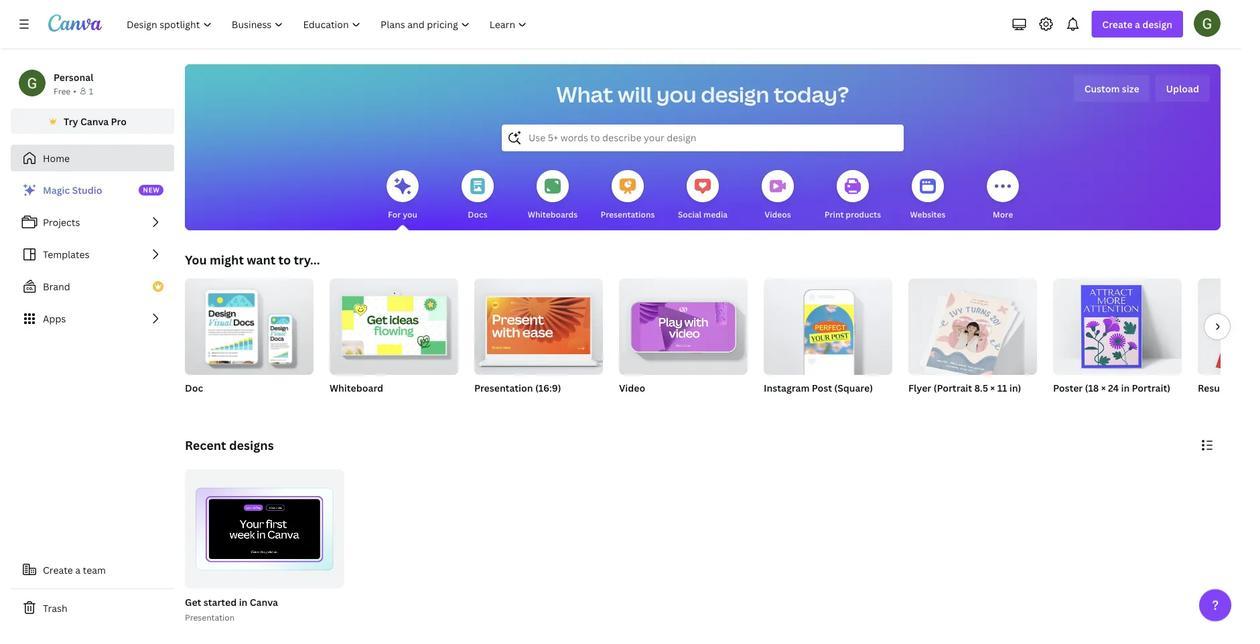 Task type: vqa. For each thing, say whether or not it's contained in the screenshot.
CREATE within dropdown button
yes



Task type: describe. For each thing, give the bounding box(es) containing it.
media
[[704, 209, 728, 220]]

magic
[[43, 184, 70, 197]]

doc group
[[185, 273, 314, 411]]

group for video
[[619, 273, 748, 375]]

gary orlando image
[[1194, 10, 1221, 37]]

started
[[203, 596, 237, 609]]

× inside poster (18 × 24 in portrait) group
[[1101, 382, 1106, 394]]

home
[[43, 152, 70, 164]]

to
[[278, 252, 291, 268]]

print products
[[825, 209, 881, 220]]

videos button
[[762, 161, 794, 230]]

create a design
[[1102, 18, 1172, 30]]

(18
[[1085, 382, 1099, 394]]

portrait)
[[1132, 382, 1171, 394]]

whiteboard group
[[330, 273, 458, 411]]

flyer (portrait 8.5 × 11 in) group
[[909, 273, 1037, 411]]

social
[[678, 209, 702, 220]]

more button
[[987, 161, 1019, 230]]

for you button
[[387, 161, 419, 230]]

get started in canva presentation
[[185, 596, 278, 623]]

docs button
[[462, 161, 494, 230]]

social media button
[[678, 161, 728, 230]]

poster (18 × 24 in portrait)
[[1053, 382, 1171, 394]]

27
[[327, 574, 335, 583]]

resume group
[[1198, 279, 1242, 411]]

try canva pro button
[[11, 109, 174, 134]]

doc
[[185, 382, 203, 394]]

group for poster (18 × 24 in portrait)
[[1053, 273, 1182, 375]]

designs
[[229, 437, 274, 454]]

get
[[185, 596, 201, 609]]

instagram
[[764, 382, 810, 394]]

free •
[[54, 85, 76, 96]]

personal
[[54, 71, 93, 83]]

design inside dropdown button
[[1143, 18, 1172, 30]]

try...
[[294, 252, 320, 268]]

trash
[[43, 602, 67, 615]]

create a design button
[[1092, 11, 1183, 38]]

brand
[[43, 280, 70, 293]]

in)
[[1010, 382, 1021, 394]]

today?
[[774, 80, 849, 109]]

flyer
[[909, 382, 931, 394]]

1920
[[474, 399, 494, 410]]

group for flyer (portrait 8.5 × 11 in)
[[909, 273, 1037, 379]]

poster
[[1053, 382, 1083, 394]]

1 vertical spatial design
[[701, 80, 769, 109]]

presentation (16:9) 1920 × 1080 px
[[474, 382, 561, 410]]

instagram post (square) group
[[764, 273, 892, 411]]

3 1080 from the left
[[792, 399, 812, 410]]

create a team button
[[11, 557, 174, 584]]

whiteboards
[[528, 209, 578, 220]]

size
[[1122, 82, 1139, 95]]

might
[[210, 252, 244, 268]]

projects
[[43, 216, 80, 229]]

1 for 1
[[89, 85, 93, 96]]

a for team
[[75, 564, 80, 577]]

create for create a team
[[43, 564, 73, 577]]

(square)
[[834, 382, 873, 394]]

upload button
[[1155, 75, 1210, 102]]

1 of 27
[[309, 574, 335, 583]]

(portrait
[[934, 382, 972, 394]]

group for resume
[[1198, 279, 1242, 375]]

upload
[[1166, 82, 1199, 95]]

want
[[247, 252, 276, 268]]

apps link
[[11, 306, 174, 332]]

new
[[143, 186, 160, 195]]

custom
[[1084, 82, 1120, 95]]

docs
[[468, 209, 488, 220]]

presentations button
[[601, 161, 655, 230]]

free
[[54, 85, 71, 96]]

px inside presentation (16:9) 1920 × 1080 px
[[524, 399, 533, 410]]

templates
[[43, 248, 89, 261]]

in inside group
[[1121, 382, 1130, 394]]

templates link
[[11, 241, 174, 268]]

canva inside get started in canva presentation
[[250, 596, 278, 609]]

video
[[619, 382, 645, 394]]

get started in canva button
[[185, 594, 278, 611]]

presentations
[[601, 209, 655, 220]]

× inside instagram post (square) 1080 × 1080 px
[[786, 399, 790, 410]]



Task type: locate. For each thing, give the bounding box(es) containing it.
will
[[618, 80, 652, 109]]

products
[[846, 209, 881, 220]]

a for design
[[1135, 18, 1140, 30]]

px
[[524, 399, 533, 410], [814, 399, 823, 410]]

create up custom size dropdown button
[[1102, 18, 1133, 30]]

0 horizontal spatial you
[[403, 209, 417, 220]]

0 horizontal spatial in
[[239, 596, 247, 609]]

0 horizontal spatial canva
[[80, 115, 109, 128]]

a
[[1135, 18, 1140, 30], [75, 564, 80, 577]]

2 horizontal spatial 1080
[[792, 399, 812, 410]]

1 horizontal spatial 1
[[309, 574, 313, 583]]

videos
[[765, 209, 791, 220]]

1 horizontal spatial create
[[1102, 18, 1133, 30]]

a up size
[[1135, 18, 1140, 30]]

design
[[1143, 18, 1172, 30], [701, 80, 769, 109]]

1080 inside presentation (16:9) 1920 × 1080 px
[[501, 399, 522, 410]]

None search field
[[502, 125, 904, 151]]

24
[[1108, 382, 1119, 394]]

2 1080 from the left
[[764, 399, 784, 410]]

0 horizontal spatial px
[[524, 399, 533, 410]]

1 horizontal spatial in
[[1121, 382, 1130, 394]]

× right the 1920
[[496, 399, 499, 410]]

whiteboard
[[330, 382, 383, 394]]

post
[[812, 382, 832, 394]]

for you
[[388, 209, 417, 220]]

group
[[185, 273, 314, 375], [330, 273, 458, 375], [474, 273, 603, 375], [619, 273, 748, 375], [764, 273, 892, 375], [909, 273, 1037, 379], [1053, 273, 1182, 375], [1198, 279, 1242, 375]]

top level navigation element
[[118, 11, 538, 38]]

0 horizontal spatial presentation
[[185, 612, 235, 623]]

0 horizontal spatial design
[[701, 80, 769, 109]]

create inside dropdown button
[[1102, 18, 1133, 30]]

group for instagram post (square)
[[764, 273, 892, 375]]

1 horizontal spatial you
[[657, 80, 697, 109]]

1 horizontal spatial a
[[1135, 18, 1140, 30]]

px down post
[[814, 399, 823, 410]]

1 horizontal spatial presentation
[[474, 382, 533, 394]]

1 px from the left
[[524, 399, 533, 410]]

Search search field
[[529, 125, 877, 151]]

canva right started
[[250, 596, 278, 609]]

1 vertical spatial you
[[403, 209, 417, 220]]

a left team
[[75, 564, 80, 577]]

create
[[1102, 18, 1133, 30], [43, 564, 73, 577]]

whiteboards button
[[528, 161, 578, 230]]

1 horizontal spatial 1080
[[764, 399, 784, 410]]

magic studio
[[43, 184, 102, 197]]

0 vertical spatial presentation
[[474, 382, 533, 394]]

canva
[[80, 115, 109, 128], [250, 596, 278, 609]]

pro
[[111, 115, 127, 128]]

you right the for
[[403, 209, 417, 220]]

px right the 1920
[[524, 399, 533, 410]]

you right will
[[657, 80, 697, 109]]

11
[[997, 382, 1007, 394]]

studio
[[72, 184, 102, 197]]

you
[[185, 252, 207, 268]]

print products button
[[825, 161, 881, 230]]

presentation inside presentation (16:9) 1920 × 1080 px
[[474, 382, 533, 394]]

you might want to try...
[[185, 252, 320, 268]]

0 vertical spatial you
[[657, 80, 697, 109]]

create for create a design
[[1102, 18, 1133, 30]]

1 vertical spatial presentation
[[185, 612, 235, 623]]

social media
[[678, 209, 728, 220]]

flyer (portrait 8.5 × 11 in)
[[909, 382, 1021, 394]]

in
[[1121, 382, 1130, 394], [239, 596, 247, 609]]

group for presentation (16:9)
[[474, 273, 603, 375]]

presentation up the 1920
[[474, 382, 533, 394]]

1 vertical spatial in
[[239, 596, 247, 609]]

canva right the try on the top of page
[[80, 115, 109, 128]]

websites button
[[910, 161, 946, 230]]

1 left of at the left bottom of the page
[[309, 574, 313, 583]]

0 vertical spatial design
[[1143, 18, 1172, 30]]

create left team
[[43, 564, 73, 577]]

× inside flyer (portrait 8.5 × 11 in) group
[[990, 382, 995, 394]]

instagram post (square) 1080 × 1080 px
[[764, 382, 873, 410]]

2 px from the left
[[814, 399, 823, 410]]

home link
[[11, 145, 174, 172]]

try
[[64, 115, 78, 128]]

more
[[993, 209, 1013, 220]]

1
[[89, 85, 93, 96], [309, 574, 313, 583]]

for
[[388, 209, 401, 220]]

in inside get started in canva presentation
[[239, 596, 247, 609]]

presentation down started
[[185, 612, 235, 623]]

1080 × 1080 px button
[[764, 398, 837, 411]]

1080
[[501, 399, 522, 410], [764, 399, 784, 410], [792, 399, 812, 410]]

0 vertical spatial 1
[[89, 85, 93, 96]]

a inside dropdown button
[[1135, 18, 1140, 30]]

(16:9)
[[535, 382, 561, 394]]

custom size
[[1084, 82, 1139, 95]]

× left the 11
[[990, 382, 995, 394]]

0 vertical spatial canva
[[80, 115, 109, 128]]

recent designs
[[185, 437, 274, 454]]

presentation inside get started in canva presentation
[[185, 612, 235, 623]]

presentation (16:9) group
[[474, 273, 603, 411]]

apps
[[43, 313, 66, 325]]

1 vertical spatial a
[[75, 564, 80, 577]]

group for whiteboard
[[330, 273, 458, 375]]

0 horizontal spatial a
[[75, 564, 80, 577]]

•
[[73, 85, 76, 96]]

0 horizontal spatial create
[[43, 564, 73, 577]]

design up search search box
[[701, 80, 769, 109]]

8.5
[[974, 382, 988, 394]]

1 vertical spatial canva
[[250, 596, 278, 609]]

0 horizontal spatial 1
[[89, 85, 93, 96]]

create a team
[[43, 564, 106, 577]]

1 horizontal spatial design
[[1143, 18, 1172, 30]]

× left 24 in the bottom of the page
[[1101, 382, 1106, 394]]

recent
[[185, 437, 226, 454]]

what will you design today?
[[557, 80, 849, 109]]

0 vertical spatial in
[[1121, 382, 1130, 394]]

canva inside "button"
[[80, 115, 109, 128]]

× down instagram
[[786, 399, 790, 410]]

design left gary orlando icon
[[1143, 18, 1172, 30]]

what
[[557, 80, 613, 109]]

list containing magic studio
[[11, 177, 174, 332]]

list
[[11, 177, 174, 332]]

websites
[[910, 209, 946, 220]]

brand link
[[11, 273, 174, 300]]

presentation
[[474, 382, 533, 394], [185, 612, 235, 623]]

1 horizontal spatial canva
[[250, 596, 278, 609]]

in right 24 in the bottom of the page
[[1121, 382, 1130, 394]]

you
[[657, 80, 697, 109], [403, 209, 417, 220]]

0 vertical spatial a
[[1135, 18, 1140, 30]]

video group
[[619, 273, 748, 411]]

0 vertical spatial create
[[1102, 18, 1133, 30]]

custom size button
[[1074, 75, 1150, 102]]

poster (18 × 24 in portrait) group
[[1053, 273, 1182, 411]]

team
[[83, 564, 106, 577]]

you inside button
[[403, 209, 417, 220]]

trash link
[[11, 595, 174, 622]]

0 horizontal spatial 1080
[[501, 399, 522, 410]]

1 1080 from the left
[[501, 399, 522, 410]]

px inside instagram post (square) 1080 × 1080 px
[[814, 399, 823, 410]]

1 vertical spatial create
[[43, 564, 73, 577]]

1 right • at the top
[[89, 85, 93, 96]]

print
[[825, 209, 844, 220]]

of
[[315, 574, 325, 583]]

1 horizontal spatial px
[[814, 399, 823, 410]]

1 for 1 of 27
[[309, 574, 313, 583]]

×
[[990, 382, 995, 394], [1101, 382, 1106, 394], [496, 399, 499, 410], [786, 399, 790, 410]]

a inside button
[[75, 564, 80, 577]]

1 vertical spatial 1
[[309, 574, 313, 583]]

try canva pro
[[64, 115, 127, 128]]

create inside button
[[43, 564, 73, 577]]

× inside presentation (16:9) 1920 × 1080 px
[[496, 399, 499, 410]]

in right started
[[239, 596, 247, 609]]

resume
[[1198, 382, 1234, 394]]

projects link
[[11, 209, 174, 236]]



